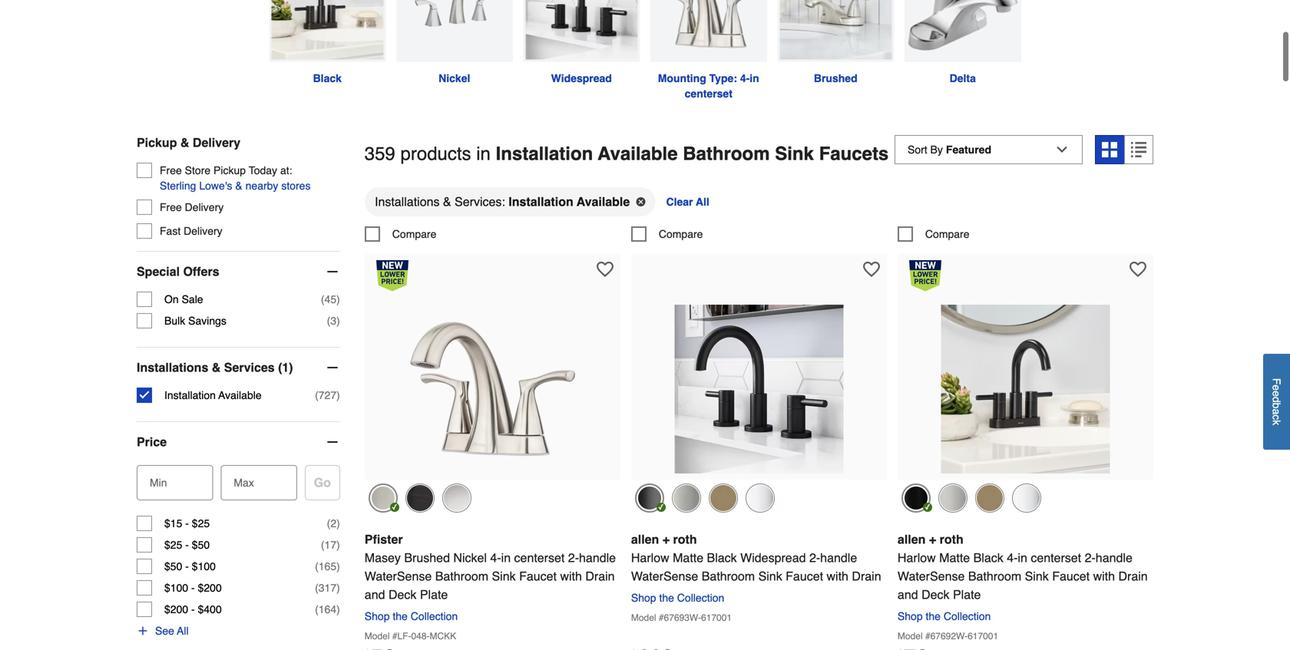 Task type: vqa. For each thing, say whether or not it's contained in the screenshot.
'Christmas'
no



Task type: describe. For each thing, give the bounding box(es) containing it.
bathroom inside the pfister masey brushed nickel 4-in centerset 2-handle watersense bathroom sink faucet with drain and deck plate
[[435, 569, 489, 584]]

lowe's
[[199, 180, 232, 192]]

allen + roth harlow matte black widespread 2-handle watersense bathroom sink faucet with drain image
[[675, 305, 844, 474]]

pfister
[[365, 533, 403, 547]]

1 polished chrome image from the left
[[442, 484, 471, 513]]

installations for installations & services: installation available
[[375, 195, 440, 209]]

67693w-
[[664, 613, 701, 624]]

handle for centerset
[[579, 551, 616, 565]]

deck inside the pfister masey brushed nickel 4-in centerset 2-handle watersense bathroom sink faucet with drain and deck plate
[[389, 588, 417, 602]]

and inside the pfister masey brushed nickel 4-in centerset 2-handle watersense bathroom sink faucet with drain and deck plate
[[365, 588, 385, 602]]

clear all
[[666, 196, 710, 208]]

mounting type: 4-in centerset
[[658, 72, 762, 100]]

bulk
[[164, 315, 185, 327]]

see all button
[[137, 624, 189, 639]]

f e e d b a c k
[[1271, 379, 1283, 426]]

( 2 )
[[327, 518, 340, 530]]

delta
[[950, 72, 976, 85]]

handle inside allen + roth harlow matte black 4-in centerset 2-handle watersense bathroom sink faucet with drain and deck plate
[[1096, 551, 1133, 565]]

) for ( 17 )
[[337, 539, 340, 552]]

black for allen + roth harlow matte black 4-in centerset 2-handle watersense bathroom sink faucet with drain and deck plate
[[974, 551, 1004, 565]]

( for 17
[[321, 539, 325, 552]]

2 vertical spatial installation
[[164, 389, 216, 402]]

0 vertical spatial $50
[[192, 539, 210, 552]]

tuscan bronze image
[[405, 484, 435, 513]]

shop the collection link for harlow matte black 4-in centerset 2-handle watersense bathroom sink faucet with drain and deck plate
[[898, 611, 997, 623]]

centerset inside mounting type: 4-in centerset
[[685, 88, 733, 100]]

list view image
[[1131, 142, 1147, 158]]

price
[[137, 435, 167, 449]]

plate inside the pfister masey brushed nickel 4-in centerset 2-handle watersense bathroom sink faucet with drain and deck plate
[[420, 588, 448, 602]]

2- for centerset
[[568, 551, 579, 565]]

delivery for fast delivery
[[184, 225, 223, 237]]

$25 - $50
[[164, 539, 210, 552]]

watersense inside allen + roth harlow matte black 4-in centerset 2-handle watersense bathroom sink faucet with drain and deck plate
[[898, 569, 965, 584]]

drain for harlow matte black widespread 2-handle watersense bathroom sink faucet with drain
[[852, 569, 882, 584]]

installations & services: installation available
[[375, 195, 630, 209]]

4- inside the pfister masey brushed nickel 4-in centerset 2-handle watersense bathroom sink faucet with drain and deck plate
[[490, 551, 501, 565]]

( for 727
[[315, 389, 319, 402]]

plus image
[[137, 625, 149, 638]]

in inside the pfister masey brushed nickel 4-in centerset 2-handle watersense bathroom sink faucet with drain and deck plate
[[501, 551, 511, 565]]

allen + roth harlow matte black 4-in centerset 2-handle watersense bathroom sink faucet with drain and deck plate
[[898, 533, 1148, 602]]

model # lf-048-mckk
[[365, 631, 456, 642]]

0 horizontal spatial widespread
[[551, 72, 612, 85]]

0 horizontal spatial $50
[[164, 561, 182, 573]]

2 e from the top
[[1271, 391, 1283, 397]]

2 polished chrome image from the left
[[1012, 484, 1041, 513]]

faucet for widespread
[[786, 569, 823, 584]]

45
[[325, 293, 337, 306]]

go button
[[305, 466, 340, 501]]

at:
[[280, 164, 292, 177]]

2 heart outline image from the left
[[863, 261, 880, 278]]

bathroom sink faucets fixture finish brushed image
[[778, 0, 894, 62]]

k
[[1271, 420, 1283, 426]]

sale
[[182, 293, 203, 306]]

special
[[137, 265, 180, 279]]

- for $50
[[185, 561, 189, 573]]

pickup & delivery
[[137, 136, 241, 150]]

bathroom sink faucets fixture color family black image
[[269, 0, 386, 62]]

faucet inside allen + roth harlow matte black 4-in centerset 2-handle watersense bathroom sink faucet with drain and deck plate
[[1052, 569, 1090, 584]]

black for allen + roth harlow matte black widespread 2-handle watersense bathroom sink faucet with drain
[[707, 551, 737, 565]]

compare for '1000244317' element
[[392, 228, 437, 240]]

4- inside mounting type: 4-in centerset
[[740, 72, 750, 85]]

sink inside allen + roth harlow matte black widespread 2-handle watersense bathroom sink faucet with drain
[[759, 569, 782, 584]]

0 vertical spatial pickup
[[137, 136, 177, 150]]

$50 - $100
[[164, 561, 216, 573]]

centerset inside the pfister masey brushed nickel 4-in centerset 2-handle watersense bathroom sink faucet with drain and deck plate
[[514, 551, 565, 565]]

2
[[331, 518, 337, 530]]

3
[[331, 315, 337, 327]]

f
[[1271, 379, 1283, 385]]

matte black image for brushed nickel pvd icon in the bottom right of the page
[[635, 484, 664, 513]]

1003092544 element
[[898, 227, 970, 242]]

shop the collection for pfister masey brushed nickel 4-in centerset 2-handle watersense bathroom sink faucet with drain and deck plate
[[365, 611, 458, 623]]

clear all button
[[665, 187, 711, 217]]

products
[[401, 143, 471, 164]]

services:
[[455, 195, 505, 209]]

1003092546 element
[[631, 227, 703, 242]]

& for installations & services (1)
[[212, 361, 221, 375]]

allen for allen + roth harlow matte black 4-in centerset 2-handle watersense bathroom sink faucet with drain and deck plate
[[898, 533, 926, 547]]

bathroom inside allen + roth harlow matte black widespread 2-handle watersense bathroom sink faucet with drain
[[702, 569, 755, 584]]

brushed nickel pvd image
[[672, 484, 701, 513]]

see
[[155, 625, 174, 638]]

on
[[164, 293, 179, 306]]

installation available
[[164, 389, 262, 402]]

( for 165
[[315, 561, 319, 573]]

roth for allen + roth harlow matte black widespread 2-handle watersense bathroom sink faucet with drain
[[673, 533, 697, 547]]

close circle filled image
[[636, 197, 645, 207]]

fast
[[160, 225, 181, 237]]

1 horizontal spatial brushed
[[814, 72, 858, 85]]

sterling
[[160, 180, 196, 192]]

nickel link
[[391, 0, 518, 86]]

) for ( 164 )
[[337, 604, 340, 616]]

max
[[234, 477, 254, 489]]

617001 for sink
[[701, 613, 732, 624]]

) for ( 165 )
[[337, 561, 340, 573]]

- for $15
[[185, 518, 189, 530]]

black link
[[264, 0, 391, 86]]

) for ( 2 )
[[337, 518, 340, 530]]

store
[[185, 164, 211, 177]]

deck inside allen + roth harlow matte black 4-in centerset 2-handle watersense bathroom sink faucet with drain and deck plate
[[922, 588, 950, 602]]

services
[[224, 361, 275, 375]]

1 vertical spatial $100
[[164, 582, 188, 595]]

faucets
[[819, 143, 889, 164]]

mounting type: 4-in centerset link
[[645, 0, 772, 101]]

roth for allen + roth harlow matte black 4-in centerset 2-handle watersense bathroom sink faucet with drain and deck plate
[[940, 533, 964, 547]]

$15
[[164, 518, 182, 530]]

model # 67692w-617001
[[898, 631, 999, 642]]

type:
[[709, 72, 737, 85]]

grid view image
[[1102, 142, 1118, 158]]

go
[[314, 476, 331, 490]]

mckk
[[430, 631, 456, 642]]

c
[[1271, 415, 1283, 420]]

special offers
[[137, 265, 219, 279]]

centerset inside allen + roth harlow matte black 4-in centerset 2-handle watersense bathroom sink faucet with drain and deck plate
[[1031, 551, 1082, 565]]

today
[[249, 164, 277, 177]]

all for see all
[[177, 625, 189, 638]]

) for ( 317 )
[[337, 582, 340, 595]]

pfister masey brushed nickel 4-in centerset 2-handle watersense bathroom sink faucet with drain and deck plate
[[365, 533, 616, 602]]

collection for harlow matte black widespread 2-handle watersense bathroom sink faucet with drain
[[677, 592, 725, 604]]

installations for installations & services (1)
[[137, 361, 208, 375]]

165
[[319, 561, 337, 573]]

bathroom sink faucets fixture color family nickel image
[[396, 0, 513, 62]]

black inside black link
[[313, 72, 342, 85]]

free delivery
[[160, 201, 224, 214]]

free store pickup today at:
[[160, 164, 292, 177]]

( 727 )
[[315, 389, 340, 402]]

727
[[319, 389, 337, 402]]

2- inside allen + roth harlow matte black 4-in centerset 2-handle watersense bathroom sink faucet with drain and deck plate
[[1085, 551, 1096, 565]]

( 17 )
[[321, 539, 340, 552]]

fast delivery
[[160, 225, 223, 237]]

see all
[[155, 625, 189, 638]]

widespread inside allen + roth harlow matte black widespread 2-handle watersense bathroom sink faucet with drain
[[741, 551, 806, 565]]

brushed link
[[772, 0, 899, 86]]

sterling lowe's & nearby stores
[[160, 180, 311, 192]]

installations & services (1)
[[137, 361, 293, 375]]

1 horizontal spatial $200
[[198, 582, 222, 595]]

minus image for price
[[325, 435, 340, 450]]

new lower price image
[[376, 260, 408, 291]]

drain inside allen + roth harlow matte black 4-in centerset 2-handle watersense bathroom sink faucet with drain and deck plate
[[1119, 569, 1148, 584]]

$100 - $200
[[164, 582, 222, 595]]

b
[[1271, 403, 1283, 409]]

1 horizontal spatial $100
[[192, 561, 216, 573]]

stores
[[281, 180, 311, 192]]

lf-
[[397, 631, 411, 642]]

shop for harlow matte black widespread 2-handle watersense bathroom sink faucet with drain
[[631, 592, 656, 604]]

+ for allen + roth harlow matte black 4-in centerset 2-handle watersense bathroom sink faucet with drain and deck plate
[[929, 533, 936, 547]]

359
[[365, 143, 395, 164]]

model for masey brushed nickel 4-in centerset 2-handle watersense bathroom sink faucet with drain and deck plate
[[365, 631, 390, 642]]

free for free delivery
[[160, 201, 182, 214]]

2 vertical spatial available
[[218, 389, 262, 402]]

special offers button
[[137, 252, 340, 292]]

compare for 1003092544 element
[[926, 228, 970, 240]]

sink inside allen + roth harlow matte black 4-in centerset 2-handle watersense bathroom sink faucet with drain and deck plate
[[1025, 569, 1049, 584]]

model # 67693w-617001
[[631, 613, 732, 624]]

bathroom inside allen + roth harlow matte black 4-in centerset 2-handle watersense bathroom sink faucet with drain and deck plate
[[968, 569, 1022, 584]]

savings
[[188, 315, 227, 327]]

- for $200
[[191, 604, 195, 616]]

brushed gold image for brushed nickel pvd image at the right of page
[[975, 484, 1005, 513]]

all for clear all
[[696, 196, 710, 208]]

( 165 )
[[315, 561, 340, 573]]

heart outline image
[[1130, 261, 1147, 278]]

( 3 )
[[327, 315, 340, 327]]



Task type: locate. For each thing, give the bounding box(es) containing it.
3 compare from the left
[[926, 228, 970, 240]]

faucet inside the pfister masey brushed nickel 4-in centerset 2-handle watersense bathroom sink faucet with drain and deck plate
[[519, 569, 557, 584]]

deck
[[389, 588, 417, 602], [922, 588, 950, 602]]

shop the collection link up model # 67692w-617001
[[898, 611, 997, 623]]

1000244317 element
[[365, 227, 437, 242]]

shop for masey brushed nickel 4-in centerset 2-handle watersense bathroom sink faucet with drain and deck plate
[[365, 611, 390, 623]]

available down services
[[218, 389, 262, 402]]

# up actual price $119.00 element
[[659, 613, 664, 624]]

2 free from the top
[[160, 201, 182, 214]]

1 compare from the left
[[392, 228, 437, 240]]

bathroom up mckk
[[435, 569, 489, 584]]

model for harlow matte black 4-in centerset 2-handle watersense bathroom sink faucet with drain and deck plate
[[898, 631, 923, 642]]

minus image up go
[[325, 435, 340, 450]]

& left services:
[[443, 195, 451, 209]]

0 vertical spatial installations
[[375, 195, 440, 209]]

0 vertical spatial $25
[[192, 518, 210, 530]]

brushed gold image left polished chrome icon
[[709, 484, 738, 513]]

allen for allen + roth harlow matte black widespread 2-handle watersense bathroom sink faucet with drain
[[631, 533, 659, 547]]

2 horizontal spatial model
[[898, 631, 923, 642]]

) down 17 at left
[[337, 561, 340, 573]]

- down $15 - $25
[[185, 539, 189, 552]]

watersense
[[365, 569, 432, 584], [631, 569, 698, 584], [898, 569, 965, 584]]

0 horizontal spatial all
[[177, 625, 189, 638]]

delivery up free store pickup today at:
[[193, 136, 241, 150]]

1 horizontal spatial collection
[[677, 592, 725, 604]]

model up actual price $79.00 element
[[898, 631, 923, 642]]

$100
[[192, 561, 216, 573], [164, 582, 188, 595]]

brushed right the masey
[[404, 551, 450, 565]]

shop the collection up model # 67692w-617001
[[898, 611, 991, 623]]

1 horizontal spatial shop
[[631, 592, 656, 604]]

2 harlow from the left
[[898, 551, 936, 565]]

& for installations & services: installation available
[[443, 195, 451, 209]]

4-
[[740, 72, 750, 85], [490, 551, 501, 565], [1007, 551, 1018, 565]]

1 + from the left
[[663, 533, 670, 547]]

brushed gold image right brushed nickel pvd image at the right of page
[[975, 484, 1005, 513]]

e up d
[[1271, 385, 1283, 391]]

faucet for centerset
[[519, 569, 557, 584]]

0 vertical spatial minus image
[[325, 360, 340, 376]]

& down free store pickup today at:
[[235, 180, 243, 192]]

a
[[1271, 409, 1283, 415]]

free for free store pickup today at:
[[160, 164, 182, 177]]

price button
[[137, 423, 340, 462]]

1 vertical spatial $25
[[164, 539, 182, 552]]

17
[[325, 539, 337, 552]]

masey
[[365, 551, 401, 565]]

nickel
[[439, 72, 470, 85], [453, 551, 487, 565]]

& up the installation available
[[212, 361, 221, 375]]

3 ) from the top
[[337, 389, 340, 402]]

0 horizontal spatial faucet
[[519, 569, 557, 584]]

drain for masey brushed nickel 4-in centerset 2-handle watersense bathroom sink faucet with drain and deck plate
[[586, 569, 615, 584]]

2 horizontal spatial collection
[[944, 611, 991, 623]]

pickup
[[137, 136, 177, 150], [214, 164, 246, 177]]

deck up lf-
[[389, 588, 417, 602]]

2- for widespread
[[810, 551, 820, 565]]

( for 2
[[327, 518, 331, 530]]

2 drain from the left
[[852, 569, 882, 584]]

matte inside allen + roth harlow matte black 4-in centerset 2-handle watersense bathroom sink faucet with drain and deck plate
[[940, 551, 970, 565]]

handle inside the pfister masey brushed nickel 4-in centerset 2-handle watersense bathroom sink faucet with drain and deck plate
[[579, 551, 616, 565]]

- right $15
[[185, 518, 189, 530]]

317
[[319, 582, 337, 595]]

installations inside list box
[[375, 195, 440, 209]]

) up ( 3 )
[[337, 293, 340, 306]]

plate
[[420, 588, 448, 602], [953, 588, 981, 602]]

matte for sink
[[673, 551, 704, 565]]

0 horizontal spatial roth
[[673, 533, 697, 547]]

2 compare from the left
[[659, 228, 703, 240]]

) down ( 45 )
[[337, 315, 340, 327]]

nickel inside the pfister masey brushed nickel 4-in centerset 2-handle watersense bathroom sink faucet with drain and deck plate
[[453, 551, 487, 565]]

1 horizontal spatial and
[[898, 588, 918, 602]]

widespread down polished chrome icon
[[741, 551, 806, 565]]

with for widespread
[[827, 569, 849, 584]]

matte down brushed nickel pvd image at the right of page
[[940, 551, 970, 565]]

3 with from the left
[[1093, 569, 1115, 584]]

2 matte black image from the left
[[902, 484, 931, 513]]

f e e d b a c k button
[[1264, 354, 1290, 450]]

and inside allen + roth harlow matte black 4-in centerset 2-handle watersense bathroom sink faucet with drain and deck plate
[[898, 588, 918, 602]]

1 horizontal spatial compare
[[659, 228, 703, 240]]

allen + roth harlow matte black 4-in centerset 2-handle watersense bathroom sink faucet with drain and deck plate image
[[941, 305, 1110, 474]]

roth down brushed nickel pvd image at the right of page
[[940, 533, 964, 547]]

- up $200 - $400
[[191, 582, 195, 595]]

&
[[180, 136, 189, 150], [235, 180, 243, 192], [443, 195, 451, 209], [212, 361, 221, 375]]

1 plate from the left
[[420, 588, 448, 602]]

nearby
[[245, 180, 278, 192]]

1 vertical spatial 617001
[[968, 631, 999, 642]]

) down the ( 2 )
[[337, 539, 340, 552]]

2 watersense from the left
[[631, 569, 698, 584]]

1 vertical spatial all
[[177, 625, 189, 638]]

( for 3
[[327, 315, 331, 327]]

2 matte from the left
[[940, 551, 970, 565]]

- for $100
[[191, 582, 195, 595]]

2 horizontal spatial the
[[926, 611, 941, 623]]

) down ( 317 )
[[337, 604, 340, 616]]

1 horizontal spatial heart outline image
[[863, 261, 880, 278]]

collection up mckk
[[411, 611, 458, 623]]

0 horizontal spatial handle
[[579, 551, 616, 565]]

harlow
[[631, 551, 670, 565], [898, 551, 936, 565]]

actual price $59.00 element
[[365, 645, 411, 651]]

0 horizontal spatial watersense
[[365, 569, 432, 584]]

watersense up model # 67693w-617001
[[631, 569, 698, 584]]

model
[[631, 613, 656, 624], [365, 631, 390, 642], [898, 631, 923, 642]]

1 roth from the left
[[673, 533, 697, 547]]

+ inside allen + roth harlow matte black 4-in centerset 2-handle watersense bathroom sink faucet with drain and deck plate
[[929, 533, 936, 547]]

- for $25
[[185, 539, 189, 552]]

0 horizontal spatial matte
[[673, 551, 704, 565]]

new lower price image
[[909, 260, 942, 291]]

1 minus image from the top
[[325, 360, 340, 376]]

0 horizontal spatial the
[[393, 611, 408, 623]]

1 free from the top
[[160, 164, 182, 177]]

1 vertical spatial delivery
[[185, 201, 224, 214]]

$50 up $50 - $100
[[192, 539, 210, 552]]

$50 down $25 - $50
[[164, 561, 182, 573]]

available for installation available
[[577, 195, 630, 209]]

delta link
[[899, 0, 1027, 86]]

black inside allen + roth harlow matte black widespread 2-handle watersense bathroom sink faucet with drain
[[707, 551, 737, 565]]

collection for harlow matte black 4-in centerset 2-handle watersense bathroom sink faucet with drain and deck plate
[[944, 611, 991, 623]]

1 deck from the left
[[389, 588, 417, 602]]

617001
[[701, 613, 732, 624], [968, 631, 999, 642]]

1 horizontal spatial 4-
[[740, 72, 750, 85]]

the for allen + roth harlow matte black widespread 2-handle watersense bathroom sink faucet with drain
[[659, 592, 674, 604]]

watersense inside allen + roth harlow matte black widespread 2-handle watersense bathroom sink faucet with drain
[[631, 569, 698, 584]]

shop the collection link up model # lf-048-mckk at the left bottom of the page
[[365, 611, 464, 623]]

1 handle from the left
[[579, 551, 616, 565]]

and down the masey
[[365, 588, 385, 602]]

1 watersense from the left
[[365, 569, 432, 584]]

minus image
[[325, 264, 340, 280]]

1 horizontal spatial drain
[[852, 569, 882, 584]]

the up model # 67693w-617001
[[659, 592, 674, 604]]

3 watersense from the left
[[898, 569, 965, 584]]

offers
[[183, 265, 219, 279]]

$200
[[198, 582, 222, 595], [164, 604, 188, 616]]

bathroom up model # 67693w-617001
[[702, 569, 755, 584]]

drain inside the pfister masey brushed nickel 4-in centerset 2-handle watersense bathroom sink faucet with drain and deck plate
[[586, 569, 615, 584]]

0 vertical spatial installation
[[496, 143, 593, 164]]

allen + roth harlow matte black widespread 2-handle watersense bathroom sink faucet with drain
[[631, 533, 882, 584]]

2 horizontal spatial watersense
[[898, 569, 965, 584]]

list box
[[365, 187, 1154, 227]]

shop the collection for allen + roth harlow matte black widespread 2-handle watersense bathroom sink faucet with drain
[[631, 592, 725, 604]]

e up b
[[1271, 391, 1283, 397]]

on sale
[[164, 293, 203, 306]]

# for allen + roth harlow matte black 4-in centerset 2-handle watersense bathroom sink faucet with drain and deck plate
[[926, 631, 931, 642]]

compare for 1003092546 element
[[659, 228, 703, 240]]

8 ) from the top
[[337, 604, 340, 616]]

2 horizontal spatial drain
[[1119, 569, 1148, 584]]

matte black image left brushed nickel pvd image at the right of page
[[902, 484, 931, 513]]

0 horizontal spatial polished chrome image
[[442, 484, 471, 513]]

1 vertical spatial nickel
[[453, 551, 487, 565]]

sterling lowe's & nearby stores button
[[160, 178, 311, 194]]

1 vertical spatial brushed
[[404, 551, 450, 565]]

1 drain from the left
[[586, 569, 615, 584]]

installation down installations & services (1)
[[164, 389, 216, 402]]

delivery
[[193, 136, 241, 150], [185, 201, 224, 214], [184, 225, 223, 237]]

) up 164
[[337, 582, 340, 595]]

handle inside allen + roth harlow matte black widespread 2-handle watersense bathroom sink faucet with drain
[[820, 551, 857, 565]]

2 faucet from the left
[[786, 569, 823, 584]]

2 + from the left
[[929, 533, 936, 547]]

0 horizontal spatial shop the collection
[[365, 611, 458, 623]]

( 45 )
[[321, 293, 340, 306]]

4- inside allen + roth harlow matte black 4-in centerset 2-handle watersense bathroom sink faucet with drain and deck plate
[[1007, 551, 1018, 565]]

$400
[[198, 604, 222, 616]]

) for ( 45 )
[[337, 293, 340, 306]]

minus image for installations & services
[[325, 360, 340, 376]]

handle
[[579, 551, 616, 565], [820, 551, 857, 565], [1096, 551, 1133, 565]]

roth down brushed nickel pvd icon in the bottom right of the page
[[673, 533, 697, 547]]

2 brushed gold image from the left
[[975, 484, 1005, 513]]

0 vertical spatial widespread
[[551, 72, 612, 85]]

widespread
[[551, 72, 612, 85], [741, 551, 806, 565]]

compare up new lower price icon
[[392, 228, 437, 240]]

+ inside allen + roth harlow matte black widespread 2-handle watersense bathroom sink faucet with drain
[[663, 533, 670, 547]]

2 deck from the left
[[922, 588, 950, 602]]

0 horizontal spatial installations
[[137, 361, 208, 375]]

2 horizontal spatial shop the collection link
[[898, 611, 997, 623]]

) for ( 727 )
[[337, 389, 340, 402]]

0 horizontal spatial brushed
[[404, 551, 450, 565]]

watersense for +
[[631, 569, 698, 584]]

1 horizontal spatial the
[[659, 592, 674, 604]]

harlow inside allen + roth harlow matte black widespread 2-handle watersense bathroom sink faucet with drain
[[631, 551, 670, 565]]

installation
[[496, 143, 593, 164], [509, 195, 574, 209], [164, 389, 216, 402]]

faucet inside allen + roth harlow matte black widespread 2-handle watersense bathroom sink faucet with drain
[[786, 569, 823, 584]]

$50
[[192, 539, 210, 552], [164, 561, 182, 573]]

mounting
[[658, 72, 706, 85]]

compare down clear
[[659, 228, 703, 240]]

minus image up ( 727 )
[[325, 360, 340, 376]]

brushed nickel image
[[369, 484, 398, 513]]

0 vertical spatial $100
[[192, 561, 216, 573]]

widespread link
[[518, 0, 645, 86]]

$25 down $15
[[164, 539, 182, 552]]

1 horizontal spatial harlow
[[898, 551, 936, 565]]

all right clear
[[696, 196, 710, 208]]

d
[[1271, 397, 1283, 403]]

shop the collection link for harlow matte black widespread 2-handle watersense bathroom sink faucet with drain
[[631, 592, 731, 604]]

all inside button
[[177, 625, 189, 638]]

0 vertical spatial available
[[598, 143, 678, 164]]

pfister masey brushed nickel 4-in centerset 2-handle watersense bathroom sink faucet with drain and deck plate image
[[408, 305, 577, 474]]

+ for allen + roth harlow matte black widespread 2-handle watersense bathroom sink faucet with drain
[[663, 533, 670, 547]]

4 ) from the top
[[337, 518, 340, 530]]

harlow for harlow matte black widespread 2-handle watersense bathroom sink faucet with drain
[[631, 551, 670, 565]]

) up ( 17 )
[[337, 518, 340, 530]]

617001 for watersense
[[968, 631, 999, 642]]

compare inside 1003092546 element
[[659, 228, 703, 240]]

2 horizontal spatial centerset
[[1031, 551, 1082, 565]]

in inside allen + roth harlow matte black 4-in centerset 2-handle watersense bathroom sink faucet with drain and deck plate
[[1018, 551, 1028, 565]]

6 ) from the top
[[337, 561, 340, 573]]

shop the collection
[[631, 592, 725, 604], [365, 611, 458, 623], [898, 611, 991, 623]]

1 vertical spatial free
[[160, 201, 182, 214]]

plate inside allen + roth harlow matte black 4-in centerset 2-handle watersense bathroom sink faucet with drain and deck plate
[[953, 588, 981, 602]]

0 horizontal spatial #
[[392, 631, 397, 642]]

widespread down "bathroom sink faucets mounting type widespread" image
[[551, 72, 612, 85]]

3 handle from the left
[[1096, 551, 1133, 565]]

shop the collection link
[[631, 592, 731, 604], [365, 611, 464, 623], [898, 611, 997, 623]]

shop the collection for allen + roth harlow matte black 4-in centerset 2-handle watersense bathroom sink faucet with drain and deck plate
[[898, 611, 991, 623]]

drain inside allen + roth harlow matte black widespread 2-handle watersense bathroom sink faucet with drain
[[852, 569, 882, 584]]

1 horizontal spatial black
[[707, 551, 737, 565]]

matte inside allen + roth harlow matte black widespread 2-handle watersense bathroom sink faucet with drain
[[673, 551, 704, 565]]

# for allen + roth harlow matte black widespread 2-handle watersense bathroom sink faucet with drain
[[659, 613, 664, 624]]

2 with from the left
[[827, 569, 849, 584]]

1 horizontal spatial matte
[[940, 551, 970, 565]]

0 horizontal spatial black
[[313, 72, 342, 85]]

-
[[185, 518, 189, 530], [185, 539, 189, 552], [185, 561, 189, 573], [191, 582, 195, 595], [191, 604, 195, 616]]

bathroom sink faucets mounting type widespread image
[[523, 0, 640, 62]]

1 horizontal spatial with
[[827, 569, 849, 584]]

and up actual price $79.00 element
[[898, 588, 918, 602]]

1 horizontal spatial installations
[[375, 195, 440, 209]]

359 products in installation available bathroom sink faucets
[[365, 143, 889, 164]]

actual price $79.00 element
[[898, 645, 944, 651]]

1 matte from the left
[[673, 551, 704, 565]]

watersense for masey
[[365, 569, 432, 584]]

the up lf-
[[393, 611, 408, 623]]

2 and from the left
[[898, 588, 918, 602]]

0 horizontal spatial $100
[[164, 582, 188, 595]]

2 horizontal spatial #
[[926, 631, 931, 642]]

matte black image left brushed nickel pvd icon in the bottom right of the page
[[635, 484, 664, 513]]

free down sterling in the top left of the page
[[160, 201, 182, 214]]

0 horizontal spatial pickup
[[137, 136, 177, 150]]

$15 - $25
[[164, 518, 210, 530]]

0 horizontal spatial allen
[[631, 533, 659, 547]]

clear
[[666, 196, 693, 208]]

shop up actual price $79.00 element
[[898, 611, 923, 623]]

polished chrome image
[[746, 484, 775, 513]]

1 ) from the top
[[337, 293, 340, 306]]

2 ) from the top
[[337, 315, 340, 327]]

installation for installation available bathroom sink faucets
[[496, 143, 593, 164]]

1 allen from the left
[[631, 533, 659, 547]]

pickup up sterling lowe's & nearby stores
[[214, 164, 246, 177]]

0 horizontal spatial matte black image
[[635, 484, 664, 513]]

1 horizontal spatial matte black image
[[902, 484, 931, 513]]

& inside list box
[[443, 195, 451, 209]]

2 minus image from the top
[[325, 435, 340, 450]]

watersense inside the pfister masey brushed nickel 4-in centerset 2-handle watersense bathroom sink faucet with drain and deck plate
[[365, 569, 432, 584]]

compare inside 1003092544 element
[[926, 228, 970, 240]]

harlow inside allen + roth harlow matte black 4-in centerset 2-handle watersense bathroom sink faucet with drain and deck plate
[[898, 551, 936, 565]]

1 brushed gold image from the left
[[709, 484, 738, 513]]

heart outline image
[[597, 261, 614, 278], [863, 261, 880, 278]]

polished chrome image right tuscan bronze icon
[[442, 484, 471, 513]]

matte down brushed nickel pvd icon in the bottom right of the page
[[673, 551, 704, 565]]

( 164 )
[[315, 604, 340, 616]]

& for pickup & delivery
[[180, 136, 189, 150]]

2 vertical spatial delivery
[[184, 225, 223, 237]]

0 vertical spatial all
[[696, 196, 710, 208]]

2 allen from the left
[[898, 533, 926, 547]]

shop the collection up model # lf-048-mckk at the left bottom of the page
[[365, 611, 458, 623]]

polished chrome image up allen + roth harlow matte black 4-in centerset 2-handle watersense bathroom sink faucet with drain and deck plate
[[1012, 484, 1041, 513]]

& inside button
[[235, 180, 243, 192]]

1 horizontal spatial allen
[[898, 533, 926, 547]]

in inside mounting type: 4-in centerset
[[750, 72, 759, 85]]

$100 up $100 - $200
[[192, 561, 216, 573]]

1 horizontal spatial $25
[[192, 518, 210, 530]]

delivery down free delivery
[[184, 225, 223, 237]]

# up the actual price $59.00 element
[[392, 631, 397, 642]]

67692w-
[[931, 631, 968, 642]]

installations up '1000244317' element
[[375, 195, 440, 209]]

collection up 67692w-
[[944, 611, 991, 623]]

allen
[[631, 533, 659, 547], [898, 533, 926, 547]]

delivery for free delivery
[[185, 201, 224, 214]]

brushed down bathroom sink faucets fixture finish brushed image
[[814, 72, 858, 85]]

1 horizontal spatial watersense
[[631, 569, 698, 584]]

0 horizontal spatial drain
[[586, 569, 615, 584]]

0 horizontal spatial with
[[560, 569, 582, 584]]

shop
[[631, 592, 656, 604], [365, 611, 390, 623], [898, 611, 923, 623]]

1 vertical spatial minus image
[[325, 435, 340, 450]]

) down ( 3 )
[[337, 389, 340, 402]]

) for ( 3 )
[[337, 315, 340, 327]]

bathroom up clear all button
[[683, 143, 770, 164]]

1 e from the top
[[1271, 385, 1283, 391]]

2 handle from the left
[[820, 551, 857, 565]]

1 horizontal spatial plate
[[953, 588, 981, 602]]

minus image
[[325, 360, 340, 376], [325, 435, 340, 450]]

available
[[598, 143, 678, 164], [577, 195, 630, 209], [218, 389, 262, 402]]

collection for masey brushed nickel 4-in centerset 2-handle watersense bathroom sink faucet with drain and deck plate
[[411, 611, 458, 623]]

048-
[[411, 631, 430, 642]]

1 horizontal spatial $50
[[192, 539, 210, 552]]

( for 317
[[315, 582, 319, 595]]

with inside the pfister masey brushed nickel 4-in centerset 2-handle watersense bathroom sink faucet with drain and deck plate
[[560, 569, 582, 584]]

1 with from the left
[[560, 569, 582, 584]]

$25
[[192, 518, 210, 530], [164, 539, 182, 552]]

- left $400
[[191, 604, 195, 616]]

e
[[1271, 385, 1283, 391], [1271, 391, 1283, 397]]

available left close circle filled icon
[[577, 195, 630, 209]]

centerset
[[685, 88, 733, 100], [514, 551, 565, 565], [1031, 551, 1082, 565]]

3 drain from the left
[[1119, 569, 1148, 584]]

compare inside '1000244317' element
[[392, 228, 437, 240]]

matte for watersense
[[940, 551, 970, 565]]

$200 up see all
[[164, 604, 188, 616]]

deck up model # 67692w-617001
[[922, 588, 950, 602]]

allen inside allen + roth harlow matte black widespread 2-handle watersense bathroom sink faucet with drain
[[631, 533, 659, 547]]

# for pfister masey brushed nickel 4-in centerset 2-handle watersense bathroom sink faucet with drain and deck plate
[[392, 631, 397, 642]]

allen inside allen + roth harlow matte black 4-in centerset 2-handle watersense bathroom sink faucet with drain and deck plate
[[898, 533, 926, 547]]

1 faucet from the left
[[519, 569, 557, 584]]

roth inside allen + roth harlow matte black 4-in centerset 2-handle watersense bathroom sink faucet with drain and deck plate
[[940, 533, 964, 547]]

black
[[313, 72, 342, 85], [707, 551, 737, 565], [974, 551, 1004, 565]]

1 horizontal spatial 2-
[[810, 551, 820, 565]]

2- inside the pfister masey brushed nickel 4-in centerset 2-handle watersense bathroom sink faucet with drain and deck plate
[[568, 551, 579, 565]]

free up sterling in the top left of the page
[[160, 164, 182, 177]]

matte black image
[[635, 484, 664, 513], [902, 484, 931, 513]]

black inside allen + roth harlow matte black 4-in centerset 2-handle watersense bathroom sink faucet with drain and deck plate
[[974, 551, 1004, 565]]

brushed nickel pvd image
[[939, 484, 968, 513]]

1 vertical spatial $50
[[164, 561, 182, 573]]

model for harlow matte black widespread 2-handle watersense bathroom sink faucet with drain
[[631, 613, 656, 624]]

3 faucet from the left
[[1052, 569, 1090, 584]]

0 horizontal spatial model
[[365, 631, 390, 642]]

1 and from the left
[[365, 588, 385, 602]]

with inside allen + roth harlow matte black 4-in centerset 2-handle watersense bathroom sink faucet with drain and deck plate
[[1093, 569, 1115, 584]]

1 heart outline image from the left
[[597, 261, 614, 278]]

7 ) from the top
[[337, 582, 340, 595]]

brushed
[[814, 72, 858, 85], [404, 551, 450, 565]]

0 horizontal spatial $200
[[164, 604, 188, 616]]

installations down "bulk"
[[137, 361, 208, 375]]

( for 45
[[321, 293, 325, 306]]

1 horizontal spatial 617001
[[968, 631, 999, 642]]

0 horizontal spatial shop the collection link
[[365, 611, 464, 623]]

2- inside allen + roth harlow matte black widespread 2-handle watersense bathroom sink faucet with drain
[[810, 551, 820, 565]]

1 vertical spatial $200
[[164, 604, 188, 616]]

faucet
[[519, 569, 557, 584], [786, 569, 823, 584], [1052, 569, 1090, 584]]

0 horizontal spatial deck
[[389, 588, 417, 602]]

(
[[321, 293, 325, 306], [327, 315, 331, 327], [315, 389, 319, 402], [327, 518, 331, 530], [321, 539, 325, 552], [315, 561, 319, 573], [315, 582, 319, 595], [315, 604, 319, 616]]

the up model # 67692w-617001
[[926, 611, 941, 623]]

# up actual price $79.00 element
[[926, 631, 931, 642]]

with for centerset
[[560, 569, 582, 584]]

available up close circle filled icon
[[598, 143, 678, 164]]

& up store
[[180, 136, 189, 150]]

1 vertical spatial available
[[577, 195, 630, 209]]

$100 down $50 - $100
[[164, 582, 188, 595]]

compare up new lower price image
[[926, 228, 970, 240]]

brushed gold image for brushed nickel pvd icon in the bottom right of the page
[[709, 484, 738, 513]]

polished chrome image
[[442, 484, 471, 513], [1012, 484, 1041, 513]]

- down $25 - $50
[[185, 561, 189, 573]]

0 horizontal spatial centerset
[[514, 551, 565, 565]]

list box containing installations & services:
[[365, 187, 1154, 227]]

2 horizontal spatial shop the collection
[[898, 611, 991, 623]]

2 plate from the left
[[953, 588, 981, 602]]

(1)
[[278, 361, 293, 375]]

2 horizontal spatial with
[[1093, 569, 1115, 584]]

+
[[663, 533, 670, 547], [929, 533, 936, 547]]

in
[[750, 72, 759, 85], [476, 143, 491, 164], [501, 551, 511, 565], [1018, 551, 1028, 565]]

shop up model # 67693w-617001
[[631, 592, 656, 604]]

$200 up $400
[[198, 582, 222, 595]]

shop the collection link for masey brushed nickel 4-in centerset 2-handle watersense bathroom sink faucet with drain and deck plate
[[365, 611, 464, 623]]

actual price $119.00 element
[[631, 645, 689, 651]]

1 horizontal spatial widespread
[[741, 551, 806, 565]]

handle for widespread
[[820, 551, 857, 565]]

roth inside allen + roth harlow matte black widespread 2-handle watersense bathroom sink faucet with drain
[[673, 533, 697, 547]]

2 2- from the left
[[810, 551, 820, 565]]

shop up the actual price $59.00 element
[[365, 611, 390, 623]]

1 horizontal spatial #
[[659, 613, 664, 624]]

installation for installation available
[[509, 195, 574, 209]]

shop the collection up model # 67693w-617001
[[631, 592, 725, 604]]

brushed inside the pfister masey brushed nickel 4-in centerset 2-handle watersense bathroom sink faucet with drain and deck plate
[[404, 551, 450, 565]]

5 ) from the top
[[337, 539, 340, 552]]

all inside button
[[696, 196, 710, 208]]

$25 up $25 - $50
[[192, 518, 210, 530]]

0 horizontal spatial 4-
[[490, 551, 501, 565]]

available for installation available bathroom sink faucets
[[598, 143, 678, 164]]

installation right services:
[[509, 195, 574, 209]]

1 2- from the left
[[568, 551, 579, 565]]

0 vertical spatial brushed
[[814, 72, 858, 85]]

0 horizontal spatial $25
[[164, 539, 182, 552]]

1 vertical spatial widespread
[[741, 551, 806, 565]]

the for allen + roth harlow matte black 4-in centerset 2-handle watersense bathroom sink faucet with drain and deck plate
[[926, 611, 941, 623]]

0 vertical spatial free
[[160, 164, 182, 177]]

bathroom
[[683, 143, 770, 164], [435, 569, 489, 584], [702, 569, 755, 584], [968, 569, 1022, 584]]

watersense down the masey
[[365, 569, 432, 584]]

pickup up sterling in the top left of the page
[[137, 136, 177, 150]]

installation inside list box
[[509, 195, 574, 209]]

drain
[[586, 569, 615, 584], [852, 569, 882, 584], [1119, 569, 1148, 584]]

164
[[319, 604, 337, 616]]

2 horizontal spatial faucet
[[1052, 569, 1090, 584]]

watersense up model # 67692w-617001
[[898, 569, 965, 584]]

$200 - $400
[[164, 604, 222, 616]]

2 horizontal spatial 4-
[[1007, 551, 1018, 565]]

0 horizontal spatial harlow
[[631, 551, 670, 565]]

3 2- from the left
[[1085, 551, 1096, 565]]

0 vertical spatial delivery
[[193, 136, 241, 150]]

all right 'see'
[[177, 625, 189, 638]]

plate up mckk
[[420, 588, 448, 602]]

( 317 )
[[315, 582, 340, 595]]

1 matte black image from the left
[[635, 484, 664, 513]]

#
[[659, 613, 664, 624], [392, 631, 397, 642], [926, 631, 931, 642]]

0 horizontal spatial brushed gold image
[[709, 484, 738, 513]]

1 vertical spatial pickup
[[214, 164, 246, 177]]

1 horizontal spatial handle
[[820, 551, 857, 565]]

1 horizontal spatial centerset
[[685, 88, 733, 100]]

with inside allen + roth harlow matte black widespread 2-handle watersense bathroom sink faucet with drain
[[827, 569, 849, 584]]

model up actual price $119.00 element
[[631, 613, 656, 624]]

bulk savings
[[164, 315, 227, 327]]

0 vertical spatial nickel
[[439, 72, 470, 85]]

min
[[150, 477, 167, 489]]

matte black image for brushed nickel pvd image at the right of page
[[902, 484, 931, 513]]

plate up 67692w-
[[953, 588, 981, 602]]

shop for harlow matte black 4-in centerset 2-handle watersense bathroom sink faucet with drain and deck plate
[[898, 611, 923, 623]]

and
[[365, 588, 385, 602], [898, 588, 918, 602]]

harlow for harlow matte black 4-in centerset 2-handle watersense bathroom sink faucet with drain and deck plate
[[898, 551, 936, 565]]

1 harlow from the left
[[631, 551, 670, 565]]

( for 164
[[315, 604, 319, 616]]

brushed gold image
[[709, 484, 738, 513], [975, 484, 1005, 513]]

1 horizontal spatial +
[[929, 533, 936, 547]]

1 vertical spatial installation
[[509, 195, 574, 209]]

collection up 67693w-
[[677, 592, 725, 604]]

model up the actual price $59.00 element
[[365, 631, 390, 642]]

1 horizontal spatial pickup
[[214, 164, 246, 177]]

sink inside the pfister masey brushed nickel 4-in centerset 2-handle watersense bathroom sink faucet with drain and deck plate
[[492, 569, 516, 584]]

bathroom sink faucets mounting type 4-in centerset image
[[650, 0, 767, 62]]

minus image inside the price button
[[325, 435, 340, 450]]

the for pfister masey brushed nickel 4-in centerset 2-handle watersense bathroom sink faucet with drain and deck plate
[[393, 611, 408, 623]]

delivery down lowe's
[[185, 201, 224, 214]]

shop the collection link up model # 67693w-617001
[[631, 592, 731, 604]]

bathroom up model # 67692w-617001
[[968, 569, 1022, 584]]

bathroom sink faucets brand delta image
[[905, 0, 1021, 62]]

installation up 'installations & services: installation available'
[[496, 143, 593, 164]]

2 roth from the left
[[940, 533, 964, 547]]



